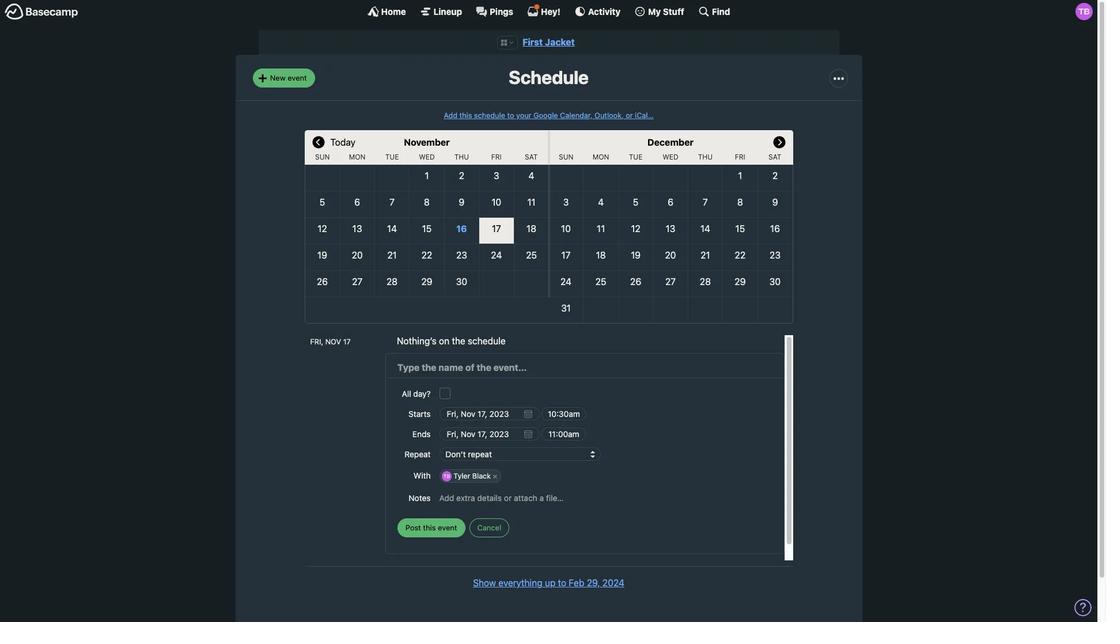 Task type: locate. For each thing, give the bounding box(es) containing it.
sun left today link
[[315, 153, 330, 161]]

fri
[[492, 153, 502, 161], [735, 153, 746, 161]]

post
[[406, 523, 421, 532]]

1 wed from the left
[[419, 153, 435, 161]]

1 horizontal spatial event
[[438, 523, 457, 532]]

1 tue from the left
[[385, 153, 399, 161]]

fri for november
[[492, 153, 502, 161]]

1 horizontal spatial thu
[[698, 153, 713, 161]]

find button
[[699, 6, 731, 17]]

1 pick a time… field from the top
[[542, 408, 586, 421]]

first jacket link
[[523, 37, 575, 47]]

0 vertical spatial pick a time… field
[[542, 408, 586, 421]]

1 sun from the left
[[315, 153, 330, 161]]

pick a time… field for ends
[[542, 428, 586, 441]]

feb
[[569, 578, 585, 589]]

my
[[648, 6, 661, 16]]

new
[[270, 73, 286, 82]]

wed
[[419, 153, 435, 161], [663, 153, 679, 161]]

1 vertical spatial event
[[438, 523, 457, 532]]

1 fri from the left
[[492, 153, 502, 161]]

nov
[[325, 338, 341, 346]]

1 choose date… field from the top
[[440, 408, 540, 421]]

home
[[381, 6, 406, 16]]

2 sat from the left
[[769, 153, 782, 161]]

2 mon from the left
[[593, 153, 610, 161]]

schedule
[[509, 67, 589, 88]]

event
[[288, 73, 307, 82], [438, 523, 457, 532]]

fri, nov 17
[[310, 338, 351, 346]]

0 horizontal spatial wed
[[419, 153, 435, 161]]

0 horizontal spatial this
[[423, 523, 436, 532]]

Choose date… field
[[440, 408, 540, 421], [440, 428, 540, 441]]

this
[[460, 111, 472, 120], [423, 523, 436, 532]]

1 horizontal spatial wed
[[663, 153, 679, 161]]

1 thu from the left
[[455, 153, 469, 161]]

1 horizontal spatial sat
[[769, 153, 782, 161]]

tue for november
[[385, 153, 399, 161]]

2 thu from the left
[[698, 153, 713, 161]]

0 horizontal spatial tue
[[385, 153, 399, 161]]

show        everything      up to        feb 29, 2024
[[473, 578, 625, 589]]

event inside button
[[438, 523, 457, 532]]

0 horizontal spatial fri
[[492, 153, 502, 161]]

0 horizontal spatial sat
[[525, 153, 538, 161]]

pings button
[[476, 6, 514, 17]]

Type the name of the event… text field
[[398, 361, 773, 375]]

2 sun from the left
[[559, 153, 574, 161]]

add
[[444, 111, 458, 120]]

1 horizontal spatial fri
[[735, 153, 746, 161]]

nothing's
[[397, 336, 437, 346]]

notes
[[409, 493, 431, 503]]

show        everything      up to        feb 29, 2024 button
[[473, 577, 625, 590]]

wed for november
[[419, 153, 435, 161]]

or
[[626, 111, 633, 120]]

mon down the today
[[349, 153, 366, 161]]

cancel
[[478, 523, 502, 532]]

1 horizontal spatial to
[[558, 578, 567, 589]]

this for add
[[460, 111, 472, 120]]

sat
[[525, 153, 538, 161], [769, 153, 782, 161]]

sat for december
[[769, 153, 782, 161]]

new event link
[[253, 69, 315, 88]]

to right up
[[558, 578, 567, 589]]

1 horizontal spatial sun
[[559, 153, 574, 161]]

this right add
[[460, 111, 472, 120]]

mon for december
[[593, 153, 610, 161]]

event right post
[[438, 523, 457, 532]]

0 horizontal spatial to
[[508, 111, 514, 120]]

tue right today link
[[385, 153, 399, 161]]

switch accounts image
[[5, 3, 78, 21]]

your
[[516, 111, 532, 120]]

this right post
[[423, 523, 436, 532]]

17
[[343, 338, 351, 346]]

wed for december
[[663, 153, 679, 161]]

0 vertical spatial to
[[508, 111, 514, 120]]

sun for december
[[559, 153, 574, 161]]

tue for december
[[629, 153, 643, 161]]

lineup
[[434, 6, 462, 16]]

1 vertical spatial choose date… field
[[440, 428, 540, 441]]

post this event
[[406, 523, 457, 532]]

fri for december
[[735, 153, 746, 161]]

With text field
[[502, 469, 773, 484]]

to
[[508, 111, 514, 120], [558, 578, 567, 589]]

wed down december
[[663, 153, 679, 161]]

outlook,
[[595, 111, 624, 120]]

1 horizontal spatial tue
[[629, 153, 643, 161]]

hey! button
[[527, 4, 561, 17]]

google
[[534, 111, 558, 120]]

1 sat from the left
[[525, 153, 538, 161]]

0 horizontal spatial sun
[[315, 153, 330, 161]]

1 vertical spatial pick a time… field
[[542, 428, 586, 441]]

2 pick a time… field from the top
[[542, 428, 586, 441]]

thu for december
[[698, 153, 713, 161]]

schedule right the
[[468, 336, 506, 346]]

2 tue from the left
[[629, 153, 643, 161]]

0 vertical spatial choose date… field
[[440, 408, 540, 421]]

to for up
[[558, 578, 567, 589]]

1 vertical spatial schedule
[[468, 336, 506, 346]]

sun down "calendar,"
[[559, 153, 574, 161]]

1 horizontal spatial this
[[460, 111, 472, 120]]

to for schedule
[[508, 111, 514, 120]]

up
[[545, 578, 556, 589]]

schedule left the your
[[474, 111, 505, 120]]

tue down or
[[629, 153, 643, 161]]

2 wed from the left
[[663, 153, 679, 161]]

nothing's on the schedule
[[397, 336, 506, 346]]

this inside button
[[423, 523, 436, 532]]

add this schedule to your google calendar, outlook, or ical… link
[[444, 111, 654, 120]]

2 choose date… field from the top
[[440, 428, 540, 441]]

0 horizontal spatial mon
[[349, 153, 366, 161]]

event right new
[[288, 73, 307, 82]]

0 horizontal spatial thu
[[455, 153, 469, 161]]

calendar,
[[560, 111, 593, 120]]

0 vertical spatial this
[[460, 111, 472, 120]]

1 horizontal spatial mon
[[593, 153, 610, 161]]

thu
[[455, 153, 469, 161], [698, 153, 713, 161]]

1 mon from the left
[[349, 153, 366, 161]]

schedule
[[474, 111, 505, 120], [468, 336, 506, 346]]

1 vertical spatial this
[[423, 523, 436, 532]]

2 fri from the left
[[735, 153, 746, 161]]

0 horizontal spatial event
[[288, 73, 307, 82]]

wed down november
[[419, 153, 435, 161]]

to inside button
[[558, 578, 567, 589]]

sun
[[315, 153, 330, 161], [559, 153, 574, 161]]

Pick a time… field
[[542, 408, 586, 421], [542, 428, 586, 441]]

sat for november
[[525, 153, 538, 161]]

to left the your
[[508, 111, 514, 120]]

1 vertical spatial to
[[558, 578, 567, 589]]

tue
[[385, 153, 399, 161], [629, 153, 643, 161]]

today
[[331, 137, 356, 148]]

mon down the outlook,
[[593, 153, 610, 161]]

this for post
[[423, 523, 436, 532]]

main element
[[0, 0, 1098, 22]]

mon
[[349, 153, 366, 161], [593, 153, 610, 161]]

0 vertical spatial event
[[288, 73, 307, 82]]



Task type: vqa. For each thing, say whether or not it's contained in the screenshot.
leftmost thu
yes



Task type: describe. For each thing, give the bounding box(es) containing it.
starts
[[409, 409, 431, 419]]

tyler
[[454, 472, 471, 481]]

activity link
[[575, 6, 621, 17]]

december
[[648, 137, 694, 148]]

pings
[[490, 6, 514, 16]]

2024
[[603, 578, 625, 589]]

post this event button
[[398, 519, 465, 538]]

× link
[[490, 472, 501, 482]]

everything
[[499, 578, 543, 589]]

tyler black ×
[[454, 472, 498, 481]]

mon for november
[[349, 153, 366, 161]]

thu for november
[[455, 153, 469, 161]]

jacket
[[545, 37, 575, 47]]

sun for november
[[315, 153, 330, 161]]

new event
[[270, 73, 307, 82]]

choose date… field for ends
[[440, 428, 540, 441]]

day?
[[413, 389, 431, 399]]

the
[[452, 336, 466, 346]]

Notes text field
[[440, 488, 773, 508]]

my stuff
[[648, 6, 685, 16]]

my stuff button
[[635, 6, 685, 17]]

fri,
[[310, 338, 323, 346]]

ends
[[413, 429, 431, 439]]

today link
[[331, 130, 356, 153]]

cancel button
[[470, 519, 510, 538]]

find
[[712, 6, 731, 16]]

×
[[493, 472, 498, 481]]

stuff
[[663, 6, 685, 16]]

repeat
[[405, 450, 431, 459]]

november
[[404, 137, 450, 148]]

pick a time… field for starts
[[542, 408, 586, 421]]

all day?
[[402, 389, 431, 399]]

black
[[473, 472, 491, 481]]

0 vertical spatial schedule
[[474, 111, 505, 120]]

tyler black image
[[1076, 3, 1093, 20]]

home link
[[367, 6, 406, 17]]

first
[[523, 37, 543, 47]]

on
[[439, 336, 450, 346]]

hey!
[[541, 6, 561, 16]]

show
[[473, 578, 496, 589]]

all
[[402, 389, 411, 399]]

ical…
[[635, 111, 654, 120]]

activity
[[588, 6, 621, 16]]

choose date… field for starts
[[440, 408, 540, 421]]

add this schedule to your google calendar, outlook, or ical…
[[444, 111, 654, 120]]

with
[[414, 471, 431, 481]]

lineup link
[[420, 6, 462, 17]]

first jacket
[[523, 37, 575, 47]]

29,
[[587, 578, 600, 589]]



